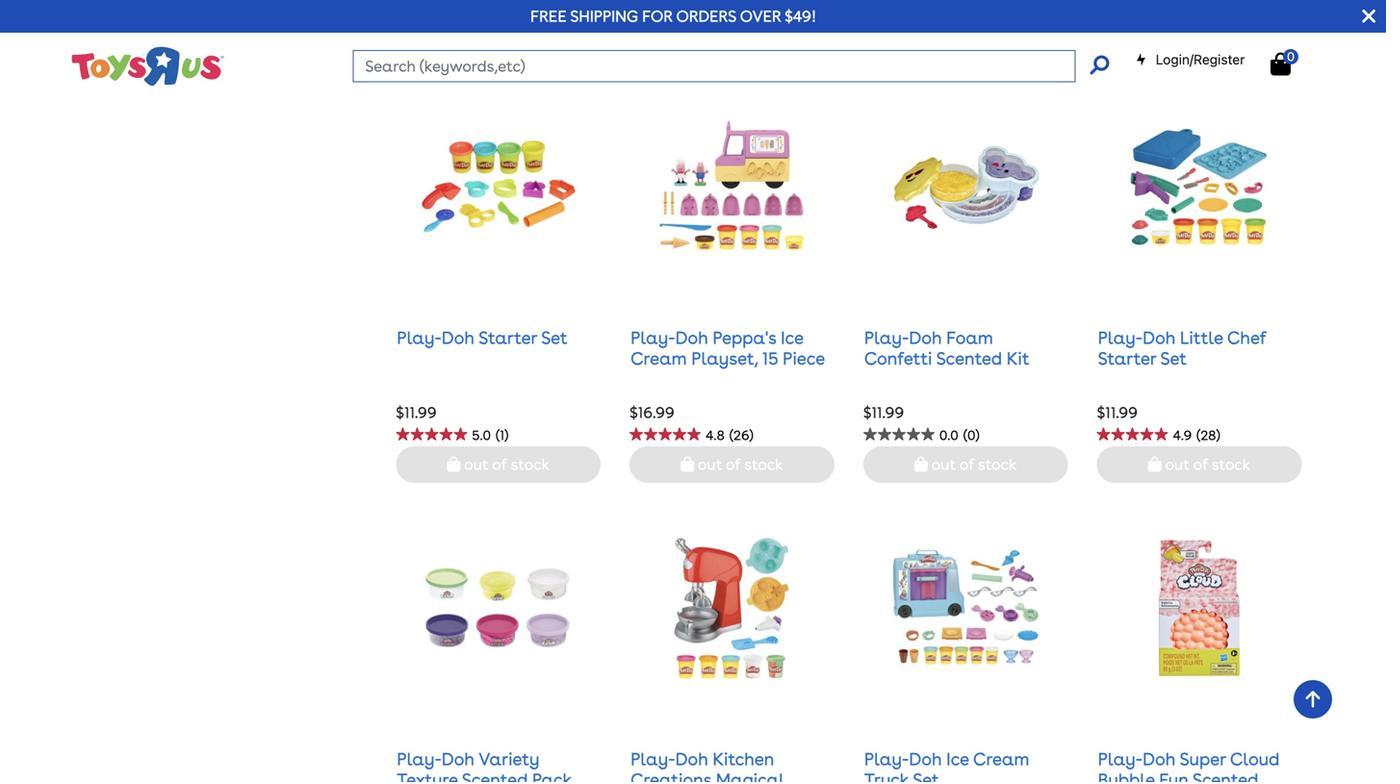 Task type: vqa. For each thing, say whether or not it's contained in the screenshot.


Task type: describe. For each thing, give the bounding box(es) containing it.
play-doh variety texture scented pack
[[397, 749, 576, 783]]

4 add to cart from the left
[[1162, 34, 1250, 52]]

piece
[[783, 349, 825, 369]]

1 shopping bag image from the left
[[448, 35, 461, 51]]

1 add from the left
[[465, 34, 495, 52]]

5.0 (1)
[[472, 427, 509, 444]]

doh for kitchen
[[675, 749, 708, 770]]

play-doh kitchen creations magica
[[631, 749, 784, 783]]

play-doh foam confetti scented kit image
[[887, 90, 1045, 283]]

1 to from the left
[[499, 34, 514, 52]]

scented for variety
[[462, 770, 528, 783]]

of for set
[[492, 455, 507, 474]]

stock for play-doh starter set
[[511, 455, 550, 474]]

doh for variety
[[442, 749, 475, 770]]

(26) for 4.8 (26)
[[730, 427, 753, 444]]

3 add to cart button from the left
[[863, 25, 1068, 62]]

3 cart from the left
[[985, 34, 1016, 52]]

play- for play-doh peppa's ice cream playset, 15 piece
[[631, 328, 675, 348]]

peppa's
[[713, 328, 776, 348]]

truck
[[864, 770, 909, 783]]

play-doh peppa's ice cream playset, 15 piece link
[[631, 328, 825, 369]]

out for starter
[[464, 455, 489, 474]]

ice inside play-doh peppa's ice cream playset, 15 piece
[[781, 328, 804, 348]]

starter inside play-doh little chef starter set
[[1098, 349, 1156, 369]]

4 add from the left
[[1166, 34, 1196, 52]]

0
[[1287, 49, 1295, 64]]

shipping
[[570, 7, 638, 26]]

4.8
[[706, 427, 725, 444]]

play-doh ice cream truck set image
[[887, 512, 1045, 705]]

doh for peppa's
[[675, 328, 708, 348]]

4 to from the left
[[1200, 34, 1215, 52]]

$11.99 for play-doh foam confetti scented kit
[[863, 404, 904, 422]]

2 cart from the left
[[751, 34, 783, 52]]

3 add to cart from the left
[[929, 34, 1016, 52]]

4.9 for 4.9 (28)
[[1173, 427, 1192, 444]]

free
[[530, 7, 567, 26]]

play-doh little chef starter set
[[1098, 328, 1266, 369]]

play-doh little chef starter set link
[[1098, 328, 1266, 369]]

texture
[[397, 770, 458, 783]]

out of stock button for little
[[1097, 447, 1302, 483]]

play-doh peppa's ice cream playset, 15 piece image
[[653, 90, 811, 283]]

3 add from the left
[[932, 34, 962, 52]]

doh for little
[[1143, 328, 1176, 348]]

set for play-doh little chef starter set
[[1161, 349, 1187, 369]]

stock for play-doh little chef starter set
[[1212, 455, 1251, 474]]

4.9 (28)
[[1173, 427, 1220, 444]]

(1)
[[496, 427, 509, 444]]

doh for starter
[[442, 328, 475, 348]]

fun
[[1159, 770, 1189, 783]]

play- for play-doh foam confetti scented kit
[[864, 328, 909, 348]]

doh for foam
[[909, 328, 942, 348]]

0 link
[[1271, 49, 1311, 77]]

foam
[[946, 328, 993, 348]]

1 add to cart button from the left
[[396, 25, 601, 62]]

play-doh starter set
[[397, 328, 568, 348]]

kitchen
[[713, 749, 774, 770]]

play- for play-doh variety texture scented pack
[[397, 749, 442, 770]]



Task type: locate. For each thing, give the bounding box(es) containing it.
doh inside play-doh foam confetti scented kit
[[909, 328, 942, 348]]

little
[[1180, 328, 1223, 348]]

out
[[464, 455, 489, 474], [698, 455, 722, 474], [932, 455, 956, 474], [1165, 455, 1190, 474]]

1 (26) from the top
[[729, 6, 753, 22]]

4.9 left over
[[706, 6, 725, 22]]

play- inside play-doh foam confetti scented kit
[[864, 328, 909, 348]]

ice
[[781, 328, 804, 348], [946, 749, 969, 770]]

play-doh variety texture scented pack, set of 6 image
[[419, 512, 577, 705]]

4.9 left (28)
[[1173, 427, 1192, 444]]

stock for play-doh foam confetti scented kit
[[978, 455, 1017, 474]]

set for play-doh ice cream truck set
[[913, 770, 939, 783]]

1 horizontal spatial set
[[913, 770, 939, 783]]

out of stock
[[461, 455, 550, 474], [694, 455, 783, 474], [928, 455, 1017, 474], [1162, 455, 1251, 474]]

out of stock button for starter
[[396, 447, 601, 483]]

1 add to cart from the left
[[461, 34, 549, 52]]

2 horizontal spatial set
[[1161, 349, 1187, 369]]

out of stock down (1)
[[461, 455, 550, 474]]

4.8 (26)
[[706, 427, 753, 444]]

0 vertical spatial ice
[[781, 328, 804, 348]]

of for confetti
[[960, 455, 974, 474]]

0 horizontal spatial starter
[[479, 328, 537, 348]]

1 horizontal spatial scented
[[936, 349, 1002, 369]]

$11.99
[[396, 404, 437, 422], [863, 404, 904, 422], [1097, 404, 1138, 422]]

of for chef
[[1193, 455, 1208, 474]]

(26) for 4.9 (26)
[[729, 6, 753, 22]]

0 vertical spatial starter
[[479, 328, 537, 348]]

play- for play-doh ice cream truck set
[[864, 749, 909, 770]]

close button image
[[1362, 6, 1376, 27]]

2 add from the left
[[699, 34, 728, 52]]

of down 4.8 (26)
[[726, 455, 741, 474]]

3 to from the left
[[966, 34, 981, 52]]

play-doh variety texture scented pack link
[[397, 749, 576, 783]]

0 horizontal spatial $11.99
[[396, 404, 437, 422]]

1 horizontal spatial starter
[[1098, 349, 1156, 369]]

3 out from the left
[[932, 455, 956, 474]]

play-doh foam confetti scented kit link
[[864, 328, 1030, 369]]

doh inside play-doh peppa's ice cream playset, 15 piece
[[675, 328, 708, 348]]

doh inside play-doh super cloud bubble fun scente
[[1143, 749, 1176, 770]]

out of stock button down (0)
[[863, 447, 1068, 483]]

1 of from the left
[[492, 455, 507, 474]]

4 out of stock button from the left
[[1097, 447, 1302, 483]]

doh inside play-doh ice cream truck set
[[909, 749, 942, 770]]

0 vertical spatial cream
[[631, 349, 687, 369]]

4.9
[[706, 6, 725, 22], [1173, 427, 1192, 444]]

doh for ice
[[909, 749, 942, 770]]

$11.99 for play-doh little chef starter set
[[1097, 404, 1138, 422]]

scented inside play-doh foam confetti scented kit
[[936, 349, 1002, 369]]

of down (1)
[[492, 455, 507, 474]]

1 vertical spatial starter
[[1098, 349, 1156, 369]]

play-doh kitchen creations magical mixer play set image
[[653, 512, 811, 705]]

ice inside play-doh ice cream truck set
[[946, 749, 969, 770]]

shopping bag image inside 0 link
[[1271, 52, 1291, 76]]

out down 5.0
[[464, 455, 489, 474]]

4.9 (26)
[[706, 6, 753, 22]]

0 vertical spatial (26)
[[729, 6, 753, 22]]

play-
[[397, 328, 442, 348], [631, 328, 675, 348], [864, 328, 909, 348], [1098, 328, 1143, 348], [397, 749, 442, 770], [631, 749, 675, 770], [864, 749, 909, 770], [1098, 749, 1143, 770]]

3 stock from the left
[[978, 455, 1017, 474]]

0 horizontal spatial shopping bag image
[[448, 35, 461, 51]]

kit
[[1007, 349, 1030, 369]]

1 vertical spatial ice
[[946, 749, 969, 770]]

cart
[[517, 34, 549, 52], [751, 34, 783, 52], [985, 34, 1016, 52], [1218, 34, 1250, 52]]

5.0
[[472, 427, 491, 444]]

orders
[[676, 7, 736, 26]]

4 stock from the left
[[1212, 455, 1251, 474]]

out of stock for set
[[461, 455, 550, 474]]

3 $11.99 from the left
[[1097, 404, 1138, 422]]

doh for super
[[1143, 749, 1176, 770]]

play- inside play-doh ice cream truck set
[[864, 749, 909, 770]]

stock
[[511, 455, 550, 474], [744, 455, 783, 474], [978, 455, 1017, 474], [1212, 455, 1251, 474]]

out of stock button down 4.9 (28)
[[1097, 447, 1302, 483]]

(28)
[[1197, 427, 1220, 444]]

play-doh kitchen creations magica link
[[631, 749, 784, 783]]

out of stock button for foam
[[863, 447, 1068, 483]]

play-doh starter set link
[[397, 328, 568, 348]]

doh inside play-doh variety texture scented pack
[[442, 749, 475, 770]]

play- for play-doh starter set
[[397, 328, 442, 348]]

0 horizontal spatial 4.9
[[706, 6, 725, 22]]

out of stock for ice
[[694, 455, 783, 474]]

0 horizontal spatial cream
[[631, 349, 687, 369]]

0 vertical spatial 4.9
[[706, 6, 725, 22]]

of for ice
[[726, 455, 741, 474]]

set
[[541, 328, 568, 348], [1161, 349, 1187, 369], [913, 770, 939, 783]]

0.0
[[939, 427, 959, 444]]

stock for play-doh peppa's ice cream playset, 15 piece
[[744, 455, 783, 474]]

out of stock down (0)
[[928, 455, 1017, 474]]

cloud
[[1230, 749, 1280, 770]]

scented inside play-doh variety texture scented pack
[[462, 770, 528, 783]]

(26)
[[729, 6, 753, 22], [730, 427, 753, 444]]

Enter Keyword or Item No. search field
[[353, 50, 1076, 82]]

starter
[[479, 328, 537, 348], [1098, 349, 1156, 369]]

1 horizontal spatial $11.99
[[863, 404, 904, 422]]

3 out of stock button from the left
[[863, 447, 1068, 483]]

$49!
[[785, 7, 817, 26]]

confetti
[[864, 349, 932, 369]]

of down (0)
[[960, 455, 974, 474]]

4 out from the left
[[1165, 455, 1190, 474]]

play-doh peppa's ice cream playset, 15 piece
[[631, 328, 825, 369]]

play- inside play-doh variety texture scented pack
[[397, 749, 442, 770]]

0 horizontal spatial ice
[[781, 328, 804, 348]]

1 vertical spatial 4.9
[[1173, 427, 1192, 444]]

shopping bag image
[[448, 35, 461, 51], [681, 35, 695, 51]]

4.9 for 4.9 (26)
[[706, 6, 725, 22]]

(0)
[[963, 427, 980, 444]]

1 vertical spatial (26)
[[730, 427, 753, 444]]

super
[[1180, 749, 1226, 770]]

1 out of stock from the left
[[461, 455, 550, 474]]

2 out of stock button from the left
[[630, 447, 834, 483]]

play- inside play-doh kitchen creations magica
[[631, 749, 675, 770]]

cream
[[631, 349, 687, 369], [973, 749, 1030, 770]]

$11.99 for play-doh starter set
[[396, 404, 437, 422]]

play- for play-doh little chef starter set
[[1098, 328, 1143, 348]]

1 horizontal spatial cream
[[973, 749, 1030, 770]]

toys r us image
[[70, 45, 224, 88]]

out down 0.0 in the right of the page
[[932, 455, 956, 474]]

of
[[492, 455, 507, 474], [726, 455, 741, 474], [960, 455, 974, 474], [1193, 455, 1208, 474]]

play-doh super cloud bubble fun scented single can image
[[1120, 512, 1279, 705]]

of down 4.9 (28)
[[1193, 455, 1208, 474]]

login/register button
[[1136, 50, 1245, 69]]

$16.99
[[630, 404, 675, 422]]

play- inside play-doh super cloud bubble fun scente
[[1098, 749, 1143, 770]]

1 out of stock button from the left
[[396, 447, 601, 483]]

out of stock button down 4.8 (26)
[[630, 447, 834, 483]]

0 horizontal spatial set
[[541, 328, 568, 348]]

cream inside play-doh ice cream truck set
[[973, 749, 1030, 770]]

scented down foam
[[936, 349, 1002, 369]]

out down 4.8
[[698, 455, 722, 474]]

2 add to cart button from the left
[[630, 25, 834, 62]]

1 horizontal spatial shopping bag image
[[681, 35, 695, 51]]

for
[[642, 7, 673, 26]]

2 (26) from the top
[[730, 427, 753, 444]]

add to cart
[[461, 34, 549, 52], [695, 34, 783, 52], [929, 34, 1016, 52], [1162, 34, 1250, 52]]

to
[[499, 34, 514, 52], [732, 34, 747, 52], [966, 34, 981, 52], [1200, 34, 1215, 52]]

play- for play-doh super cloud bubble fun scente
[[1098, 749, 1143, 770]]

out for peppa's
[[698, 455, 722, 474]]

play-doh starter set image
[[419, 90, 577, 283]]

set inside play-doh little chef starter set
[[1161, 349, 1187, 369]]

play- for play-doh kitchen creations magica
[[631, 749, 675, 770]]

2 to from the left
[[732, 34, 747, 52]]

play-doh foam confetti scented kit
[[864, 328, 1030, 369]]

play-doh little chef starter set image
[[1120, 90, 1279, 283]]

4 of from the left
[[1193, 455, 1208, 474]]

2 stock from the left
[[744, 455, 783, 474]]

play-doh super cloud bubble fun scente link
[[1098, 749, 1280, 783]]

(26) right 4.8
[[730, 427, 753, 444]]

0 horizontal spatial scented
[[462, 770, 528, 783]]

cream inside play-doh peppa's ice cream playset, 15 piece
[[631, 349, 687, 369]]

play-doh ice cream truck set
[[864, 749, 1030, 783]]

scented down variety
[[462, 770, 528, 783]]

2 horizontal spatial $11.99
[[1097, 404, 1138, 422]]

out for foam
[[932, 455, 956, 474]]

over
[[740, 7, 781, 26]]

play-doh super cloud bubble fun scente
[[1098, 749, 1280, 783]]

1 cart from the left
[[517, 34, 549, 52]]

bubble
[[1098, 770, 1155, 783]]

chef
[[1227, 328, 1266, 348]]

login/register
[[1156, 52, 1245, 67]]

out down 4.9 (28)
[[1165, 455, 1190, 474]]

add to cart button
[[396, 25, 601, 62], [630, 25, 834, 62], [863, 25, 1068, 62], [1097, 25, 1302, 62]]

set inside play-doh ice cream truck set
[[913, 770, 939, 783]]

2 add to cart from the left
[[695, 34, 783, 52]]

2 of from the left
[[726, 455, 741, 474]]

1 vertical spatial set
[[1161, 349, 1187, 369]]

3 out of stock from the left
[[928, 455, 1017, 474]]

out of stock button for peppa's
[[630, 447, 834, 483]]

doh inside play-doh kitchen creations magica
[[675, 749, 708, 770]]

out of stock for chef
[[1162, 455, 1251, 474]]

creations
[[631, 770, 712, 783]]

play-doh ice cream truck set link
[[864, 749, 1030, 783]]

2 out from the left
[[698, 455, 722, 474]]

0.0 (0)
[[939, 427, 980, 444]]

out for little
[[1165, 455, 1190, 474]]

2 vertical spatial set
[[913, 770, 939, 783]]

None search field
[[353, 50, 1109, 82]]

1 $11.99 from the left
[[396, 404, 437, 422]]

scented
[[936, 349, 1002, 369], [462, 770, 528, 783]]

1 vertical spatial scented
[[462, 770, 528, 783]]

variety
[[479, 749, 539, 770]]

free shipping for orders over $49! link
[[530, 7, 817, 26]]

add
[[465, 34, 495, 52], [699, 34, 728, 52], [932, 34, 962, 52], [1166, 34, 1196, 52]]

0 vertical spatial set
[[541, 328, 568, 348]]

0 vertical spatial scented
[[936, 349, 1002, 369]]

free shipping for orders over $49!
[[530, 7, 817, 26]]

15
[[762, 349, 778, 369]]

doh inside play-doh little chef starter set
[[1143, 328, 1176, 348]]

out of stock button down (1)
[[396, 447, 601, 483]]

out of stock for confetti
[[928, 455, 1017, 474]]

1 horizontal spatial 4.9
[[1173, 427, 1192, 444]]

play- inside play-doh peppa's ice cream playset, 15 piece
[[631, 328, 675, 348]]

shopping bag image
[[915, 35, 929, 51], [1149, 35, 1162, 51], [1271, 52, 1291, 76], [447, 457, 461, 472], [681, 457, 694, 472], [914, 457, 928, 472], [1148, 457, 1162, 472]]

playset,
[[691, 349, 758, 369]]

1 vertical spatial cream
[[973, 749, 1030, 770]]

4 add to cart button from the left
[[1097, 25, 1302, 62]]

2 $11.99 from the left
[[863, 404, 904, 422]]

scented for foam
[[936, 349, 1002, 369]]

doh
[[442, 328, 475, 348], [675, 328, 708, 348], [909, 328, 942, 348], [1143, 328, 1176, 348], [442, 749, 475, 770], [675, 749, 708, 770], [909, 749, 942, 770], [1143, 749, 1176, 770]]

(26) up enter keyword or item no. search box
[[729, 6, 753, 22]]

1 out from the left
[[464, 455, 489, 474]]

4 out of stock from the left
[[1162, 455, 1251, 474]]

1 stock from the left
[[511, 455, 550, 474]]

3 of from the left
[[960, 455, 974, 474]]

2 shopping bag image from the left
[[681, 35, 695, 51]]

out of stock button
[[396, 447, 601, 483], [630, 447, 834, 483], [863, 447, 1068, 483], [1097, 447, 1302, 483]]

out of stock down 4.8 (26)
[[694, 455, 783, 474]]

play- inside play-doh little chef starter set
[[1098, 328, 1143, 348]]

2 out of stock from the left
[[694, 455, 783, 474]]

out of stock down (28)
[[1162, 455, 1251, 474]]

4 cart from the left
[[1218, 34, 1250, 52]]

1 horizontal spatial ice
[[946, 749, 969, 770]]



